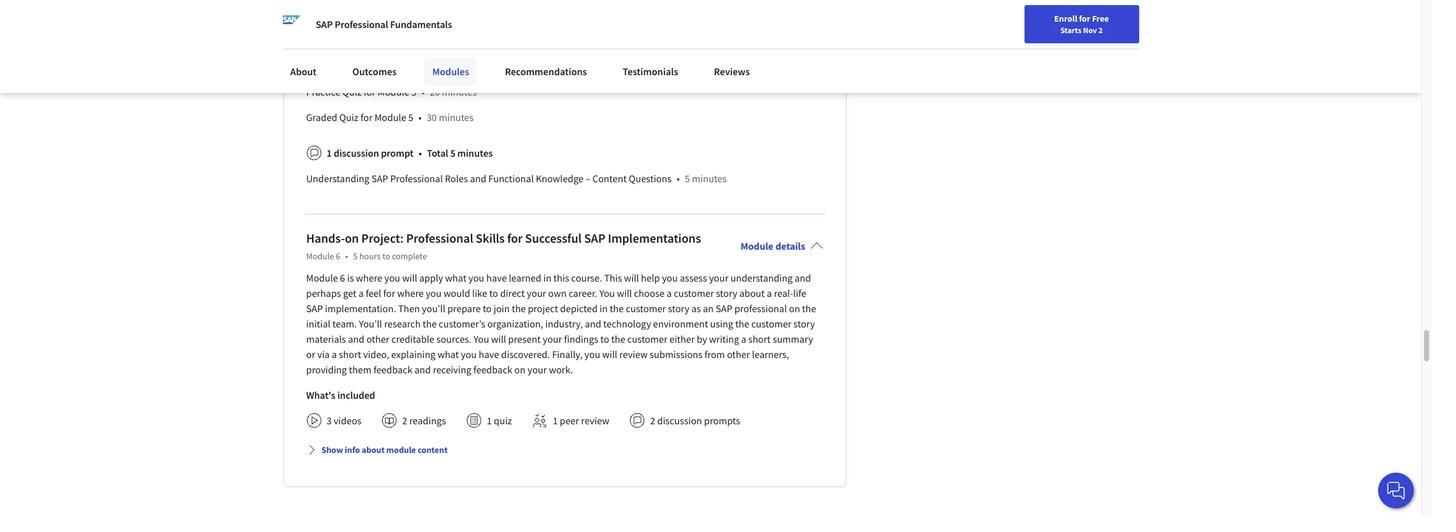 Task type: describe. For each thing, give the bounding box(es) containing it.
either
[[670, 332, 695, 345]]

1 feedback from the left
[[374, 363, 413, 376]]

0 vertical spatial you
[[600, 287, 615, 299]]

an
[[703, 302, 714, 315]]

5 left the 30
[[408, 111, 413, 123]]

you down findings
[[585, 348, 600, 361]]

sap up using
[[716, 302, 733, 315]]

1 discussion prompt
[[327, 146, 414, 159]]

readings
[[409, 414, 446, 427]]

team.
[[333, 317, 357, 330]]

content
[[593, 172, 627, 185]]

will down this
[[617, 287, 632, 299]]

successful
[[525, 230, 582, 246]]

a right get
[[359, 287, 364, 299]]

2 quizzes
[[327, 60, 366, 72]]

2 for 2 quizzes
[[327, 60, 332, 72]]

reviews
[[714, 65, 750, 78]]

details
[[776, 239, 805, 252]]

and inside "hide info about module content" region
[[470, 172, 487, 185]]

starts
[[1061, 25, 1082, 35]]

outcomes link
[[345, 57, 404, 85]]

6 inside module 6 is where you will apply what you have learned in this course. this will help you assess your understanding and perhaps get a feel for where you would like to direct your own career. you will choose a customer story about a real-life sap implementation. then you'll prepare to join the project depicted in the customer story as an sap professional on the initial team. you'll research the customer's organization, industry, and technology environment using the customer story materials and other creditable sources. you will present your findings to the customer either by writing a short summary or via a short video, explaining what you have discovered. finally, you will review submissions from other learners, providing them feedback and receiving feedback on your work.
[[340, 271, 345, 284]]

and up life
[[795, 271, 811, 284]]

find your new career link
[[1062, 13, 1154, 29]]

videos
[[334, 414, 362, 427]]

module inside module 6 is where you will apply what you have learned in this course. this will help you assess your understanding and perhaps get a feel for where you would like to direct your own career. you will choose a customer story about a real-life sap implementation. then you'll prepare to join the project depicted in the customer story as an sap professional on the initial team. you'll research the customer's organization, industry, and technology environment using the customer story materials and other creditable sources. you will present your findings to the customer either by writing a short summary or via a short video, explaining what you have discovered. finally, you will review submissions from other learners, providing them feedback and receiving feedback on your work.
[[306, 271, 338, 284]]

graded quiz for module 5 • 30 minutes
[[306, 111, 474, 123]]

skills
[[476, 230, 505, 246]]

recommendations link
[[497, 57, 595, 85]]

findings
[[564, 332, 598, 345]]

you up like
[[469, 271, 484, 284]]

free
[[1092, 13, 1109, 24]]

from
[[705, 348, 725, 361]]

about inside module 6 is where you will apply what you have learned in this course. this will help you assess your understanding and perhaps get a feel for where you would like to direct your own career. you will choose a customer story about a real-life sap implementation. then you'll prepare to join the project depicted in the customer story as an sap professional on the initial team. you'll research the customer's organization, industry, and technology environment using the customer story materials and other creditable sources. you will present your findings to the customer either by writing a short summary or via a short video, explaining what you have discovered. finally, you will review submissions from other learners, providing them feedback and receiving feedback on your work.
[[740, 287, 765, 299]]

1 horizontal spatial on
[[515, 363, 526, 376]]

discovered.
[[501, 348, 550, 361]]

• total 50 minutes
[[371, 60, 450, 72]]

prompts
[[704, 414, 740, 427]]

career
[[1123, 15, 1148, 26]]

sap up initial
[[306, 302, 323, 315]]

module down practice quiz for module 5 • 20 minutes on the left of page
[[375, 111, 406, 123]]

understanding sap professional roles and functional knowledge – content questions • 5 minutes
[[306, 172, 727, 185]]

recommendations
[[505, 65, 587, 78]]

review inside module 6 is where you will apply what you have learned in this course. this will help you assess your understanding and perhaps get a feel for where you would like to direct your own career. you will choose a customer story about a real-life sap implementation. then you'll prepare to join the project depicted in the customer story as an sap professional on the initial team. you'll research the customer's organization, industry, and technology environment using the customer story materials and other creditable sources. you will present your findings to the customer either by writing a short summary or via a short video, explaining what you have discovered. finally, you will review submissions from other learners, providing them feedback and receiving feedback on your work.
[[620, 348, 648, 361]]

sap professional fundamentals
[[316, 18, 452, 31]]

materials
[[306, 332, 346, 345]]

project:
[[361, 230, 404, 246]]

0 horizontal spatial where
[[356, 271, 382, 284]]

show info about module content button
[[301, 438, 453, 461]]

summary of module 5 • 2 minutes
[[306, 24, 454, 37]]

perhaps
[[306, 287, 341, 299]]

will right this
[[624, 271, 639, 284]]

a right choose
[[667, 287, 672, 299]]

the up technology
[[610, 302, 624, 315]]

outcomes
[[352, 65, 397, 78]]

module
[[386, 444, 416, 455]]

1 vertical spatial what
[[438, 348, 459, 361]]

customer's
[[439, 317, 485, 330]]

1 for 1 peer review
[[553, 414, 558, 427]]

minutes up modules
[[420, 24, 454, 37]]

sap inside "hide info about module content" region
[[372, 172, 388, 185]]

learners,
[[752, 348, 789, 361]]

2 discussion prompts
[[650, 414, 740, 427]]

sap image
[[283, 15, 300, 33]]

0 horizontal spatial story
[[668, 302, 690, 315]]

learned
[[509, 271, 541, 284]]

quiz
[[494, 414, 512, 427]]

about inside dropdown button
[[362, 444, 385, 455]]

help
[[641, 271, 660, 284]]

the down life
[[802, 302, 816, 315]]

for inside module 6 is where you will apply what you have learned in this course. this will help you assess your understanding and perhaps get a feel for where you would like to direct your own career. you will choose a customer story about a real-life sap implementation. then you'll prepare to join the project depicted in the customer story as an sap professional on the initial team. you'll research the customer's organization, industry, and technology environment using the customer story materials and other creditable sources. you will present your findings to the customer either by writing a short summary or via a short video, explaining what you have discovered. finally, you will review submissions from other learners, providing them feedback and receiving feedback on your work.
[[383, 287, 395, 299]]

would
[[444, 287, 470, 299]]

1 vertical spatial short
[[339, 348, 361, 361]]

writing
[[709, 332, 739, 345]]

own
[[548, 287, 567, 299]]

total for total 50 minutes
[[379, 60, 401, 72]]

chat with us image
[[1386, 481, 1407, 501]]

understanding
[[306, 172, 369, 185]]

module up graded quiz for module 5 • 30 minutes
[[378, 85, 409, 98]]

you'll
[[359, 317, 382, 330]]

prompt
[[381, 146, 414, 159]]

minutes right the 30
[[439, 111, 474, 123]]

2 feedback from the left
[[473, 363, 512, 376]]

a right "writing"
[[741, 332, 746, 345]]

professional inside "hide info about module content" region
[[390, 172, 443, 185]]

quiz for graded
[[339, 111, 359, 123]]

0 vertical spatial what
[[445, 271, 467, 284]]

and down the explaining
[[415, 363, 431, 376]]

–
[[586, 172, 591, 185]]

1 horizontal spatial story
[[716, 287, 738, 299]]

enroll
[[1054, 13, 1078, 24]]

show
[[322, 444, 343, 455]]

discussion for prompt
[[334, 146, 379, 159]]

to left join
[[483, 302, 492, 315]]

and down team.
[[348, 332, 365, 345]]

roles
[[445, 172, 468, 185]]

• inside the hands-on project: professional skills for successful sap implementations module 6 • 5 hours to complete
[[345, 250, 348, 262]]

• right quizzes
[[371, 60, 374, 72]]

functional
[[489, 172, 534, 185]]

prepare
[[448, 302, 481, 315]]

apply
[[419, 271, 443, 284]]

5 left 20
[[411, 85, 417, 98]]

explaining
[[391, 348, 436, 361]]

fundamentals
[[390, 18, 452, 31]]

organization,
[[487, 317, 543, 330]]

will left apply
[[402, 271, 417, 284]]

practice
[[306, 85, 340, 98]]

the down "you'll"
[[423, 317, 437, 330]]

discussion for prompts
[[657, 414, 702, 427]]

for down practice quiz for module 5 • 20 minutes on the left of page
[[361, 111, 372, 123]]

this
[[604, 271, 622, 284]]

and up findings
[[585, 317, 601, 330]]

3 videos
[[327, 414, 362, 427]]

implementations
[[608, 230, 701, 246]]

find
[[1068, 15, 1085, 26]]

career.
[[569, 287, 597, 299]]

• right prompt
[[419, 146, 422, 159]]

you down 'sources.'
[[461, 348, 477, 361]]



Task type: vqa. For each thing, say whether or not it's contained in the screenshot.
Practice
yes



Task type: locate. For each thing, give the bounding box(es) containing it.
1 inside "hide info about module content" region
[[327, 146, 332, 159]]

about
[[740, 287, 765, 299], [362, 444, 385, 455]]

knowledge
[[536, 172, 584, 185]]

total
[[379, 60, 401, 72], [427, 146, 448, 159]]

0 vertical spatial other
[[367, 332, 389, 345]]

2 horizontal spatial on
[[789, 302, 800, 315]]

have
[[486, 271, 507, 284], [479, 348, 499, 361]]

total up roles
[[427, 146, 448, 159]]

work.
[[549, 363, 573, 376]]

sap up course.
[[584, 230, 606, 246]]

testimonials link
[[615, 57, 686, 85]]

and right roles
[[470, 172, 487, 185]]

0 horizontal spatial other
[[367, 332, 389, 345]]

5 left hours
[[353, 250, 358, 262]]

about right the info
[[362, 444, 385, 455]]

life
[[793, 287, 806, 299]]

2 inside enroll for free starts nov 2
[[1099, 25, 1103, 35]]

0 vertical spatial in
[[543, 271, 552, 284]]

professional
[[335, 18, 388, 31], [390, 172, 443, 185], [406, 230, 473, 246]]

1 horizontal spatial review
[[620, 348, 648, 361]]

module up understanding
[[741, 239, 774, 252]]

feedback down video,
[[374, 363, 413, 376]]

professional down prompt
[[390, 172, 443, 185]]

sap inside the hands-on project: professional skills for successful sap implementations module 6 • 5 hours to complete
[[584, 230, 606, 246]]

or
[[306, 348, 315, 361]]

finally,
[[552, 348, 583, 361]]

the up 'organization,' at the left of page
[[512, 302, 526, 315]]

0 vertical spatial story
[[716, 287, 738, 299]]

nov
[[1083, 25, 1097, 35]]

0 horizontal spatial in
[[543, 271, 552, 284]]

join
[[494, 302, 510, 315]]

2 vertical spatial on
[[515, 363, 526, 376]]

receiving
[[433, 363, 471, 376]]

0 horizontal spatial total
[[379, 60, 401, 72]]

0 horizontal spatial short
[[339, 348, 361, 361]]

• left the 30
[[419, 111, 422, 123]]

1 horizontal spatial feedback
[[473, 363, 512, 376]]

1 horizontal spatial in
[[600, 302, 608, 315]]

the right using
[[735, 317, 749, 330]]

you up "you'll"
[[426, 287, 442, 299]]

0 vertical spatial short
[[748, 332, 771, 345]]

quiz down quizzes
[[342, 85, 362, 98]]

minutes right the questions
[[692, 172, 727, 185]]

feedback down discovered.
[[473, 363, 512, 376]]

1 vertical spatial you
[[474, 332, 489, 345]]

• left 20
[[422, 85, 425, 98]]

to
[[383, 250, 390, 262], [489, 287, 498, 299], [483, 302, 492, 315], [600, 332, 609, 345]]

summary
[[306, 24, 348, 37]]

customer down technology
[[627, 332, 668, 345]]

1 vertical spatial about
[[362, 444, 385, 455]]

1 horizontal spatial other
[[727, 348, 750, 361]]

is
[[347, 271, 354, 284]]

hide info about module content region
[[306, 0, 823, 196]]

you'll
[[422, 302, 445, 315]]

you right help
[[662, 271, 678, 284]]

2 vertical spatial story
[[794, 317, 815, 330]]

review down technology
[[620, 348, 648, 361]]

what
[[445, 271, 467, 284], [438, 348, 459, 361]]

1 vertical spatial review
[[581, 414, 610, 427]]

1 left quiz
[[487, 414, 492, 427]]

new
[[1105, 15, 1122, 26]]

1 horizontal spatial total
[[427, 146, 448, 159]]

present
[[508, 332, 541, 345]]

1 vertical spatial story
[[668, 302, 690, 315]]

hours
[[359, 250, 381, 262]]

course.
[[571, 271, 602, 284]]

included
[[337, 389, 375, 401]]

other down "writing"
[[727, 348, 750, 361]]

1 peer review
[[553, 414, 610, 427]]

discussion up understanding
[[334, 146, 379, 159]]

customer down choose
[[626, 302, 666, 315]]

feedback
[[374, 363, 413, 376], [473, 363, 512, 376]]

5 up • total 50 minutes
[[394, 24, 399, 37]]

sources.
[[437, 332, 472, 345]]

to right hours
[[383, 250, 390, 262]]

review right peer
[[581, 414, 610, 427]]

providing
[[306, 363, 347, 376]]

1 vertical spatial other
[[727, 348, 750, 361]]

1 vertical spatial discussion
[[657, 414, 702, 427]]

2 readings
[[402, 414, 446, 427]]

for right feel
[[383, 287, 395, 299]]

0 vertical spatial total
[[379, 60, 401, 72]]

2 horizontal spatial 1
[[553, 414, 558, 427]]

5
[[394, 24, 399, 37], [411, 85, 417, 98], [408, 111, 413, 123], [450, 146, 456, 159], [685, 172, 690, 185], [353, 250, 358, 262]]

like
[[472, 287, 487, 299]]

have up the direct at the bottom left
[[486, 271, 507, 284]]

0 vertical spatial review
[[620, 348, 648, 361]]

get
[[343, 287, 357, 299]]

1 vertical spatial quiz
[[339, 111, 359, 123]]

2 horizontal spatial story
[[794, 317, 815, 330]]

practice quiz for module 5 • 20 minutes
[[306, 85, 477, 98]]

20
[[430, 85, 440, 98]]

1 vertical spatial total
[[427, 146, 448, 159]]

you down this
[[600, 287, 615, 299]]

0 horizontal spatial discussion
[[334, 146, 379, 159]]

find your new career
[[1068, 15, 1148, 26]]

complete
[[392, 250, 427, 262]]

professional up complete
[[406, 230, 473, 246]]

total for total 5 minutes
[[427, 146, 448, 159]]

quiz
[[342, 85, 362, 98], [339, 111, 359, 123]]

a right via at the left bottom
[[332, 348, 337, 361]]

1 for 1 discussion prompt
[[327, 146, 332, 159]]

1 vertical spatial have
[[479, 348, 499, 361]]

assess
[[680, 271, 707, 284]]

customer down professional on the right bottom of the page
[[751, 317, 792, 330]]

2 for 2 readings
[[402, 414, 407, 427]]

0 horizontal spatial feedback
[[374, 363, 413, 376]]

enroll for free starts nov 2
[[1054, 13, 1109, 35]]

to inside the hands-on project: professional skills for successful sap implementations module 6 • 5 hours to complete
[[383, 250, 390, 262]]

sap down the 1 discussion prompt
[[372, 172, 388, 185]]

module right of
[[360, 24, 392, 37]]

for up nov on the right top of the page
[[1079, 13, 1091, 24]]

0 vertical spatial 6
[[336, 250, 340, 262]]

1 vertical spatial where
[[397, 287, 424, 299]]

0 horizontal spatial you
[[474, 332, 489, 345]]

5 up roles
[[450, 146, 456, 159]]

video,
[[363, 348, 389, 361]]

sap left of
[[316, 18, 333, 31]]

to right like
[[489, 287, 498, 299]]

1 horizontal spatial about
[[740, 287, 765, 299]]

where up feel
[[356, 271, 382, 284]]

short up learners,
[[748, 332, 771, 345]]

where up then
[[397, 287, 424, 299]]

0 vertical spatial professional
[[335, 18, 388, 31]]

5 inside the hands-on project: professional skills for successful sap implementations module 6 • 5 hours to complete
[[353, 250, 358, 262]]

quizzes
[[334, 60, 366, 72]]

for inside the hands-on project: professional skills for successful sap implementations module 6 • 5 hours to complete
[[507, 230, 523, 246]]

what's
[[306, 389, 335, 401]]

1 vertical spatial 6
[[340, 271, 345, 284]]

you
[[600, 287, 615, 299], [474, 332, 489, 345]]

initial
[[306, 317, 331, 330]]

of
[[350, 24, 358, 37]]

feel
[[366, 287, 381, 299]]

in left this
[[543, 271, 552, 284]]

0 horizontal spatial on
[[345, 230, 359, 246]]

then
[[398, 302, 420, 315]]

1 horizontal spatial you
[[600, 287, 615, 299]]

other up video,
[[367, 332, 389, 345]]

for down the outcomes
[[364, 85, 376, 98]]

understanding
[[731, 271, 793, 284]]

•
[[404, 24, 408, 37], [371, 60, 374, 72], [422, 85, 425, 98], [419, 111, 422, 123], [419, 146, 422, 159], [677, 172, 680, 185], [345, 250, 348, 262]]

1 up understanding
[[327, 146, 332, 159]]

0 horizontal spatial 1
[[327, 146, 332, 159]]

will down technology
[[602, 348, 617, 361]]

what's included
[[306, 389, 375, 401]]

6
[[336, 250, 340, 262], [340, 271, 345, 284]]

what up would
[[445, 271, 467, 284]]

module details
[[741, 239, 805, 252]]

minutes down modules
[[442, 85, 477, 98]]

1 quiz
[[487, 414, 512, 427]]

to right findings
[[600, 332, 609, 345]]

you down complete
[[384, 271, 400, 284]]

2 for 2 discussion prompts
[[650, 414, 655, 427]]

professional up quizzes
[[335, 18, 388, 31]]

module inside the hands-on project: professional skills for successful sap implementations module 6 • 5 hours to complete
[[306, 250, 334, 262]]

1 for 1 quiz
[[487, 414, 492, 427]]

using
[[710, 317, 733, 330]]

1 vertical spatial on
[[789, 302, 800, 315]]

None search field
[[182, 8, 488, 33]]

30
[[427, 111, 437, 123]]

0 vertical spatial about
[[740, 287, 765, 299]]

module 6 is where you will apply what you have learned in this course. this will help you assess your understanding and perhaps get a feel for where you would like to direct your own career. you will choose a customer story about a real-life sap implementation. then you'll prepare to join the project depicted in the customer story as an sap professional on the initial team. you'll research the customer's organization, industry, and technology environment using the customer story materials and other creditable sources. you will present your findings to the customer either by writing a short summary or via a short video, explaining what you have discovered. finally, you will review submissions from other learners, providing them feedback and receiving feedback on your work.
[[306, 271, 816, 376]]

about link
[[283, 57, 324, 85]]

2 vertical spatial professional
[[406, 230, 473, 246]]

discussion
[[334, 146, 379, 159], [657, 414, 702, 427]]

minutes right 50
[[415, 60, 450, 72]]

module up perhaps
[[306, 271, 338, 284]]

for inside enroll for free starts nov 2
[[1079, 13, 1091, 24]]

on left project: at top
[[345, 230, 359, 246]]

customer down assess on the bottom of the page
[[674, 287, 714, 299]]

• up 50
[[404, 24, 408, 37]]

in
[[543, 271, 552, 284], [600, 302, 608, 315]]

minutes up roles
[[457, 146, 493, 159]]

about up professional on the right bottom of the page
[[740, 287, 765, 299]]

0 vertical spatial have
[[486, 271, 507, 284]]

a left real-
[[767, 287, 772, 299]]

story up summary
[[794, 317, 815, 330]]

0 horizontal spatial about
[[362, 444, 385, 455]]

on down life
[[789, 302, 800, 315]]

reviews link
[[706, 57, 758, 85]]

submissions
[[650, 348, 703, 361]]

for right skills
[[507, 230, 523, 246]]

a
[[359, 287, 364, 299], [667, 287, 672, 299], [767, 287, 772, 299], [741, 332, 746, 345], [332, 348, 337, 361]]

0 vertical spatial quiz
[[342, 85, 362, 98]]

5 right the questions
[[685, 172, 690, 185]]

0 vertical spatial on
[[345, 230, 359, 246]]

1 horizontal spatial 1
[[487, 414, 492, 427]]

have left discovered.
[[479, 348, 499, 361]]

the down technology
[[611, 332, 625, 345]]

industry,
[[545, 317, 583, 330]]

environment
[[653, 317, 708, 330]]

3
[[327, 414, 332, 427]]

will down 'organization,' at the left of page
[[491, 332, 506, 345]]

6 left is on the left bottom of the page
[[340, 271, 345, 284]]

testimonials
[[623, 65, 678, 78]]

quiz for practice
[[342, 85, 362, 98]]

questions
[[629, 172, 672, 185]]

on
[[345, 230, 359, 246], [789, 302, 800, 315], [515, 363, 526, 376]]

0 vertical spatial where
[[356, 271, 382, 284]]

hands-on project: professional skills for successful sap implementations module 6 • 5 hours to complete
[[306, 230, 701, 262]]

story up using
[[716, 287, 738, 299]]

direct
[[500, 287, 525, 299]]

discussion inside "hide info about module content" region
[[334, 146, 379, 159]]

professional inside the hands-on project: professional skills for successful sap implementations module 6 • 5 hours to complete
[[406, 230, 473, 246]]

implementation.
[[325, 302, 396, 315]]

6 inside the hands-on project: professional skills for successful sap implementations module 6 • 5 hours to complete
[[336, 250, 340, 262]]

technology
[[603, 317, 651, 330]]

• right the questions
[[677, 172, 680, 185]]

1 horizontal spatial where
[[397, 287, 424, 299]]

50
[[403, 60, 413, 72]]

module
[[360, 24, 392, 37], [378, 85, 409, 98], [375, 111, 406, 123], [741, 239, 774, 252], [306, 250, 334, 262], [306, 271, 338, 284]]

them
[[349, 363, 372, 376]]

on inside the hands-on project: professional skills for successful sap implementations module 6 • 5 hours to complete
[[345, 230, 359, 246]]

via
[[317, 348, 330, 361]]

on down discovered.
[[515, 363, 526, 376]]

as
[[692, 302, 701, 315]]

1 horizontal spatial discussion
[[657, 414, 702, 427]]

in right depicted
[[600, 302, 608, 315]]

6 down 'hands-'
[[336, 250, 340, 262]]

0 vertical spatial discussion
[[334, 146, 379, 159]]

will
[[402, 271, 417, 284], [624, 271, 639, 284], [617, 287, 632, 299], [491, 332, 506, 345], [602, 348, 617, 361]]

quiz right graded
[[339, 111, 359, 123]]

1 vertical spatial professional
[[390, 172, 443, 185]]

1 horizontal spatial short
[[748, 332, 771, 345]]

1 vertical spatial in
[[600, 302, 608, 315]]

0 horizontal spatial review
[[581, 414, 610, 427]]

story up environment
[[668, 302, 690, 315]]



